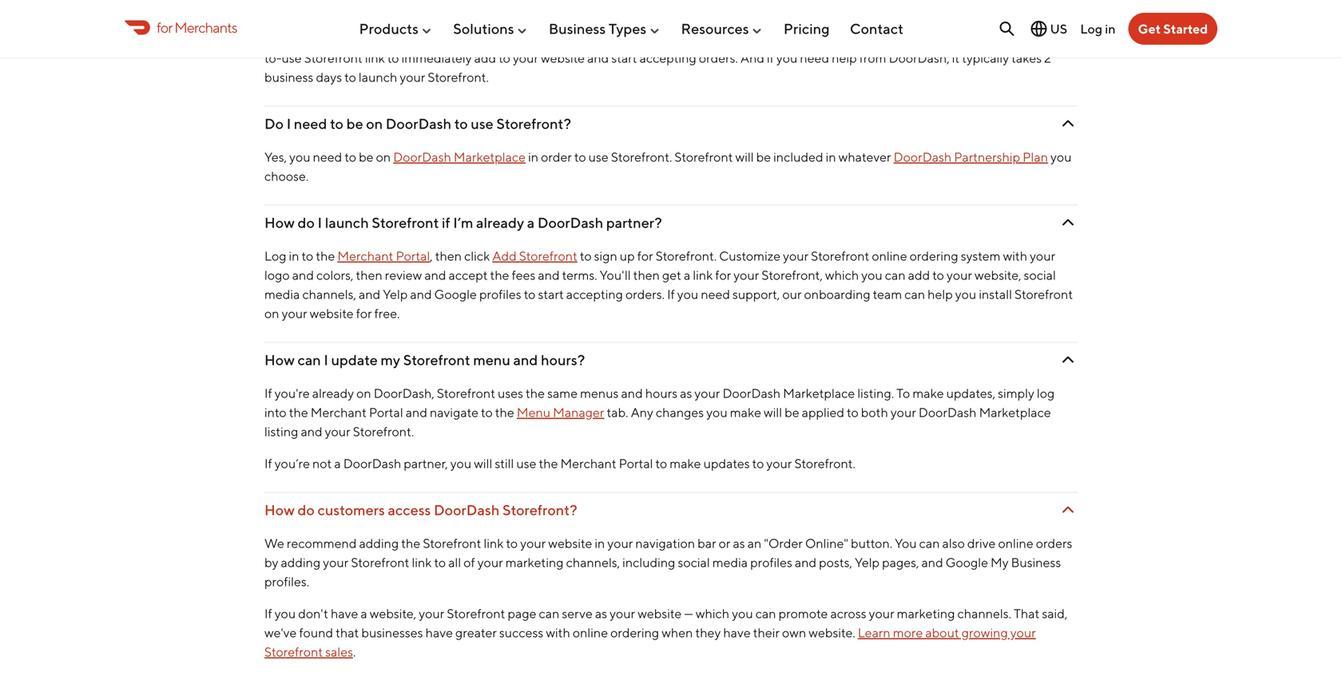 Task type: vqa. For each thing, say whether or not it's contained in the screenshot.
app
no



Task type: locate. For each thing, give the bounding box(es) containing it.
add inside the to sign up for storefront. in less than an hour, you can easily create a ready- to-use storefront link to immediately add to your website and start accepting orders. and if you need help from doordash, it typically takes 2 business days to launch your storefront.
[[474, 50, 496, 66]]

1 vertical spatial add
[[908, 268, 930, 283]]

0 horizontal spatial will
[[474, 456, 492, 471]]

google inside 'to sign up for storefront. customize your storefront online ordering system with your logo and colors, then review and accept the fees and terms. you'll then get a link for your storefront, which you can add to your website, social media channels, and yelp and google profiles to start accepting orders. if you need support, our onboarding team can help you install storefront on your website for free.'
[[434, 287, 477, 302]]

accepting down terms.
[[566, 287, 623, 302]]

orders. down get
[[625, 287, 665, 302]]

you up team
[[861, 268, 883, 283]]

log
[[489, 31, 507, 46], [1037, 386, 1055, 401]]

make right to
[[913, 386, 944, 401]]

business types link
[[549, 14, 661, 44]]

do
[[264, 115, 284, 132]]

if inside if you don't have a website, your storefront page can serve as your website — which you can promote across your marketing channels. that said, we've found that businesses have greater success with online ordering when they have their own website.
[[264, 606, 272, 622]]

ordering left when
[[610, 625, 659, 641]]

do for i
[[298, 214, 315, 231]]

start down types
[[611, 50, 637, 66]]

marketplace up 'applied'
[[783, 386, 855, 401]]

a inside the to sign up for storefront. in less than an hour, you can easily create a ready- to-use storefront link to immediately add to your website and start accepting orders. and if you need help from doordash, it typically takes 2 business days to launch your storefront.
[[1031, 31, 1037, 46]]

storefront. inside 'to sign up for storefront. customize your storefront online ordering system with your logo and colors, then review and accept the fees and terms. you'll then get a link for your storefront, which you can add to your website, social media channels, and yelp and google profiles to start accepting orders. if you need support, our onboarding team can help you install storefront on your website for free.'
[[656, 248, 717, 264]]

0 vertical spatial orders.
[[699, 50, 738, 66]]

any
[[631, 405, 653, 420]]

get
[[1138, 21, 1161, 36]]

do up recommend
[[298, 502, 315, 519]]

0 vertical spatial marketing
[[505, 555, 564, 570]]

if for doordash
[[264, 31, 272, 46]]

online up 'my'
[[998, 536, 1033, 551]]

sign for link
[[594, 248, 617, 264]]

start down terms.
[[538, 287, 564, 302]]

2 do from the top
[[298, 502, 315, 519]]

1 horizontal spatial doordash,
[[889, 50, 950, 66]]

0 horizontal spatial ordering
[[610, 625, 659, 641]]

bar
[[697, 536, 716, 551]]

log
[[1080, 21, 1102, 36], [264, 248, 286, 264]]

1 vertical spatial chevron down image
[[1058, 501, 1078, 520]]

the down you're at the left bottom of page
[[289, 405, 308, 420]]

1 horizontal spatial social
[[1024, 268, 1056, 283]]

make inside tab. any changes you make will be applied to both your doordash marketplace listing and your storefront.
[[730, 405, 761, 420]]

0 vertical spatial up
[[699, 31, 714, 46]]

2 horizontal spatial marketplace
[[979, 405, 1051, 420]]

1 vertical spatial log
[[1037, 386, 1055, 401]]

the up 'menu'
[[526, 386, 545, 401]]

profiles down fees on the top left
[[479, 287, 521, 302]]

yelp
[[383, 287, 408, 302], [855, 555, 880, 570]]

0 horizontal spatial online
[[573, 625, 608, 641]]

if left the you're
[[264, 456, 272, 471]]

learn more about growing your storefront sales link
[[264, 625, 1036, 660]]

1 horizontal spatial online
[[872, 248, 907, 264]]

social inside we recommend adding the storefront link to your website in your navigation bar or as an "order online" button. you can also drive online orders by adding your storefront link to all of your marketing channels, including social media profiles and posts, yelp pages, and google my business profiles.
[[678, 555, 710, 570]]

if up into at the bottom of page
[[264, 386, 272, 401]]

greater
[[455, 625, 497, 641]]

0 vertical spatial do
[[298, 214, 315, 231]]

adding up profiles.
[[281, 555, 321, 570]]

how do customers access doordash storefront?
[[264, 502, 577, 519]]

marketplace inside "if you're already on doordash, storefront uses the same menus and hours as your doordash marketplace listing. to make updates, simply log into the merchant portal and navigate to the"
[[783, 386, 855, 401]]

0 vertical spatial i
[[287, 115, 291, 132]]

business
[[549, 20, 606, 37], [1011, 555, 1061, 570]]

do for customers
[[298, 502, 315, 519]]

0 horizontal spatial channels,
[[302, 287, 356, 302]]

days
[[316, 70, 342, 85]]

1 chevron down image from the top
[[1058, 213, 1078, 232]]

will
[[735, 149, 754, 165], [764, 405, 782, 420], [474, 456, 492, 471]]

0 vertical spatial which
[[825, 268, 859, 283]]

0 horizontal spatial which
[[696, 606, 729, 622]]

0 vertical spatial accepting
[[640, 50, 696, 66]]

your down "immediately"
[[400, 70, 425, 85]]

posts,
[[819, 555, 852, 570]]

how for how do customers access doordash storefront?
[[264, 502, 295, 519]]

0 vertical spatial with
[[1003, 248, 1027, 264]]

profiles inside we recommend adding the storefront link to your website in your navigation bar or as an "order online" button. you can also drive online orders by adding your storefront link to all of your marketing channels, including social media profiles and posts, yelp pages, and google my business profiles.
[[750, 555, 792, 570]]

doordash up "immediately"
[[382, 31, 440, 46]]

typically
[[962, 50, 1009, 66]]

website.
[[809, 625, 855, 641]]

storefront. up get
[[656, 248, 717, 264]]

0 horizontal spatial i
[[287, 115, 291, 132]]

to sign up for storefront. customize your storefront online ordering system with your logo and colors, then review and accept the fees and terms. you'll then get a link for your storefront, which you can add to your website, social media channels, and yelp and google profiles to start accepting orders. if you need support, our onboarding team can help you install storefront on your website for free.
[[264, 248, 1073, 321]]

2 chevron down image from the top
[[1058, 501, 1078, 520]]

growing
[[962, 625, 1008, 641]]

storefront inside "if you're already on doordash, storefront uses the same menus and hours as your doordash marketplace listing. to make updates, simply log into the merchant portal and navigate to the"
[[437, 386, 495, 401]]

you up we've
[[275, 606, 296, 622]]

2 how from the top
[[264, 352, 295, 369]]

serve
[[562, 606, 593, 622]]

plan
[[1023, 149, 1048, 165]]

website inside 'to sign up for storefront. customize your storefront online ordering system with your logo and colors, then review and accept the fees and terms. you'll then get a link for your storefront, which you can add to your website, social media channels, and yelp and google profiles to start accepting orders. if you need support, our onboarding team can help you install storefront on your website for free.'
[[310, 306, 354, 321]]

1 vertical spatial accepting
[[566, 287, 623, 302]]

already up add at the left
[[476, 214, 524, 231]]

1 vertical spatial how
[[264, 352, 295, 369]]

support,
[[733, 287, 780, 302]]

doordash, inside "if you're already on doordash, storefront uses the same menus and hours as your doordash marketplace listing. to make updates, simply log into the merchant portal and navigate to the"
[[374, 386, 434, 401]]

contact link
[[850, 14, 903, 44]]

if right and
[[767, 50, 774, 66]]

yelp down button.
[[855, 555, 880, 570]]

adding down customers
[[359, 536, 399, 551]]

0 vertical spatial channels,
[[302, 287, 356, 302]]

launch
[[359, 70, 397, 85], [325, 214, 369, 231]]

0 horizontal spatial sign
[[594, 248, 617, 264]]

menu manager
[[517, 405, 604, 420]]

ready-
[[1040, 31, 1077, 46]]

order
[[541, 149, 572, 165]]

media inside we recommend adding the storefront link to your website in your navigation bar or as an "order online" button. you can also drive online orders by adding your storefront link to all of your marketing channels, including social media profiles and posts, yelp pages, and google my business profiles.
[[712, 555, 748, 570]]

link
[[365, 50, 385, 66], [693, 268, 713, 283], [484, 536, 504, 551], [412, 555, 432, 570]]

1 horizontal spatial as
[[680, 386, 692, 401]]

more
[[893, 625, 923, 641]]

orders. inside the to sign up for storefront. in less than an hour, you can easily create a ready- to-use storefront link to immediately add to your website and start accepting orders. and if you need help from doordash, it typically takes 2 business days to launch your storefront.
[[699, 50, 738, 66]]

an inside the to sign up for storefront. in less than an hour, you can easily create a ready- to-use storefront link to immediately add to your website and start accepting orders. and if you need help from doordash, it typically takes 2 business days to launch your storefront.
[[864, 31, 878, 46]]

profiles inside 'to sign up for storefront. customize your storefront online ordering system with your logo and colors, then review and accept the fees and terms. you'll then get a link for your storefront, which you can add to your website, social media channels, and yelp and google profiles to start accepting orders. if you need support, our onboarding team can help you install storefront on your website for free.'
[[479, 287, 521, 302]]

do down choose.
[[298, 214, 315, 231]]

0 horizontal spatial google
[[434, 287, 477, 302]]

will inside tab. any changes you make will be applied to both your doordash marketplace listing and your storefront.
[[764, 405, 782, 420]]

with inside 'to sign up for storefront. customize your storefront online ordering system with your logo and colors, then review and accept the fees and terms. you'll then get a link for your storefront, which you can add to your website, social media channels, and yelp and google profiles to start accepting orders. if you need support, our onboarding team can help you install storefront on your website for free.'
[[1003, 248, 1027, 264]]

media inside 'to sign up for storefront. customize your storefront online ordering system with your logo and colors, then review and accept the fees and terms. you'll then get a link for your storefront, which you can add to your website, social media channels, and yelp and google profiles to start accepting orders. if you need support, our onboarding team can help you install storefront on your website for free.'
[[264, 287, 300, 302]]

storefront. up partner?
[[611, 149, 672, 165]]

0 vertical spatial already
[[476, 214, 524, 231]]

google down accept
[[434, 287, 477, 302]]

google
[[434, 287, 477, 302], [946, 555, 988, 570]]

0 vertical spatial add
[[474, 50, 496, 66]]

changes
[[656, 405, 704, 420]]

doordash up doordash marketplace "link"
[[386, 115, 451, 132]]

learn
[[858, 625, 890, 641]]

the right still
[[539, 456, 558, 471]]

0 vertical spatial website,
[[975, 268, 1021, 283]]

to
[[896, 386, 910, 401]]

your up storefront,
[[783, 248, 809, 264]]

1 vertical spatial marketplace
[[783, 386, 855, 401]]

0 horizontal spatial log
[[264, 248, 286, 264]]

can right page
[[539, 606, 559, 622]]

up inside the to sign up for storefront. in less than an hour, you can easily create a ready- to-use storefront link to immediately add to your website and start accepting orders. and if you need help from doordash, it typically takes 2 business days to launch your storefront.
[[699, 31, 714, 46]]

chevron down image for how do customers access doordash storefront?
[[1058, 501, 1078, 520]]

to inside tab. any changes you make will be applied to both your doordash marketplace listing and your storefront.
[[847, 405, 859, 420]]

2 vertical spatial marketplace
[[979, 405, 1051, 420]]

1 chevron down image from the top
[[1058, 114, 1078, 133]]

already
[[476, 214, 524, 231], [312, 386, 354, 401]]

channels, up "serve"
[[566, 555, 620, 570]]

chevron down image for do i need to be on doordash to use storefront?
[[1058, 114, 1078, 133]]

0 horizontal spatial orders.
[[625, 287, 665, 302]]

0 vertical spatial launch
[[359, 70, 397, 85]]

you inside tab. any changes you make will be applied to both your doordash marketplace listing and your storefront.
[[706, 405, 727, 420]]

launch inside the to sign up for storefront. in less than an hour, you can easily create a ready- to-use storefront link to immediately add to your website and start accepting orders. and if you need help from doordash, it typically takes 2 business days to launch your storefront.
[[359, 70, 397, 85]]

help inside the to sign up for storefront. in less than an hour, you can easily create a ready- to-use storefront link to immediately add to your website and start accepting orders. and if you need help from doordash, it typically takes 2 business days to launch your storefront.
[[832, 50, 857, 66]]

1 vertical spatial partner,
[[404, 456, 448, 471]]

how up you're at the left bottom of page
[[264, 352, 295, 369]]

start inside 'to sign up for storefront. customize your storefront online ordering system with your logo and colors, then review and accept the fees and terms. you'll then get a link for your storefront, which you can add to your website, social media channels, and yelp and google profiles to start accepting orders. if you need support, our onboarding team can help you install storefront on your website for free.'
[[538, 287, 564, 302]]

website down 'colors,'
[[310, 306, 354, 321]]

website, up install
[[975, 268, 1021, 283]]

marketing inside we recommend adding the storefront link to your website in your navigation bar or as an "order online" button. you can also drive online orders by adding your storefront link to all of your marketing channels, including social media profiles and posts, yelp pages, and google my business profiles.
[[505, 555, 564, 570]]

website inside the to sign up for storefront. in less than an hour, you can easily create a ready- to-use storefront link to immediately add to your website and start accepting orders. and if you need help from doordash, it typically takes 2 business days to launch your storefront.
[[541, 50, 585, 66]]

page
[[508, 606, 536, 622]]

1 vertical spatial will
[[764, 405, 782, 420]]

.
[[353, 645, 356, 660]]

1 vertical spatial doordash,
[[374, 386, 434, 401]]

marketplace
[[454, 149, 526, 165], [783, 386, 855, 401], [979, 405, 1051, 420]]

0 horizontal spatial have
[[331, 606, 358, 622]]

free.
[[374, 306, 400, 321]]

3 how from the top
[[264, 502, 295, 519]]

you choose.
[[264, 149, 1072, 184]]

1 vertical spatial ordering
[[610, 625, 659, 641]]

sign inside 'to sign up for storefront. customize your storefront online ordering system with your logo and colors, then review and accept the fees and terms. you'll then get a link for your storefront, which you can add to your website, social media channels, and yelp and google profiles to start accepting orders. if you need support, our onboarding team can help you install storefront on your website for free.'
[[594, 248, 617, 264]]

i up 'colors,'
[[318, 214, 322, 231]]

be
[[346, 115, 363, 132], [359, 149, 373, 165], [756, 149, 771, 165], [785, 405, 799, 420]]

online inside we recommend adding the storefront link to your website in your navigation bar or as an "order online" button. you can also drive online orders by adding your storefront link to all of your marketing channels, including social media profiles and posts, yelp pages, and google my business profiles.
[[998, 536, 1033, 551]]

and down also
[[921, 555, 943, 570]]

website, inside 'to sign up for storefront. customize your storefront online ordering system with your logo and colors, then review and accept the fees and terms. you'll then get a link for your storefront, which you can add to your website, social media channels, and yelp and google profiles to start accepting orders. if you need support, our onboarding team can help you install storefront on your website for free.'
[[975, 268, 1021, 283]]

to inside "if you're already on doordash, storefront uses the same menus and hours as your doordash marketplace listing. to make updates, simply log into the merchant portal and navigate to the"
[[481, 405, 493, 420]]

products
[[359, 20, 419, 37]]

google down also
[[946, 555, 988, 570]]

0 vertical spatial if
[[767, 50, 774, 66]]

get started
[[1138, 21, 1208, 36]]

chevron down image
[[1058, 114, 1078, 133], [1058, 351, 1078, 370]]

1 vertical spatial if
[[442, 214, 450, 231]]

1 horizontal spatial have
[[425, 625, 453, 641]]

an up from
[[864, 31, 878, 46]]

storefront?
[[496, 115, 571, 132], [502, 502, 577, 519]]

need
[[800, 50, 829, 66], [294, 115, 327, 132], [313, 149, 342, 165], [701, 287, 730, 302]]

0 vertical spatial doordash,
[[889, 50, 950, 66]]

google for my
[[946, 555, 988, 570]]

2 vertical spatial make
[[670, 456, 701, 471]]

and down add storefront link
[[538, 268, 560, 283]]

1 vertical spatial which
[[696, 606, 729, 622]]

1 horizontal spatial which
[[825, 268, 859, 283]]

0 vertical spatial adding
[[359, 536, 399, 551]]

and left navigate
[[406, 405, 427, 420]]

0 vertical spatial as
[[680, 386, 692, 401]]

if
[[767, 50, 774, 66], [442, 214, 450, 231]]

with
[[1003, 248, 1027, 264], [546, 625, 570, 641]]

use inside the to sign up for storefront. in less than an hour, you can easily create a ready- to-use storefront link to immediately add to your website and start accepting orders. and if you need help from doordash, it typically takes 2 business days to launch your storefront.
[[282, 50, 302, 66]]

link inside 'to sign up for storefront. customize your storefront online ordering system with your logo and colors, then review and accept the fees and terms. you'll then get a link for your storefront, which you can add to your website, social media channels, and yelp and google profiles to start accepting orders. if you need support, our onboarding team can help you install storefront on your website for free.'
[[693, 268, 713, 283]]

0 horizontal spatial with
[[546, 625, 570, 641]]

2 vertical spatial will
[[474, 456, 492, 471]]

get
[[662, 268, 681, 283]]

you right hour,
[[912, 31, 933, 46]]

0 vertical spatial profiles
[[479, 287, 521, 302]]

if inside 'to sign up for storefront. customize your storefront online ordering system with your logo and colors, then review and accept the fees and terms. you'll then get a link for your storefront, which you can add to your website, social media channels, and yelp and google profiles to start accepting orders. if you need support, our onboarding team can help you install storefront on your website for free.'
[[667, 287, 675, 302]]

1 horizontal spatial adding
[[359, 536, 399, 551]]

log inside "if you're already on doordash, storefront uses the same menus and hours as your doordash marketplace listing. to make updates, simply log into the merchant portal and navigate to the"
[[1037, 386, 1055, 401]]

0 horizontal spatial log
[[489, 31, 507, 46]]

started
[[1163, 21, 1208, 36]]

yes, you need to be on doordash marketplace in order to use storefront. storefront will be included in whatever doordash partnership plan
[[264, 149, 1048, 165]]

0 horizontal spatial website,
[[370, 606, 416, 622]]

1 horizontal spatial marketplace
[[783, 386, 855, 401]]

review
[[385, 268, 422, 283]]

need inside the to sign up for storefront. in less than an hour, you can easily create a ready- to-use storefront link to immediately add to your website and start accepting orders. and if you need help from doordash, it typically takes 2 business days to launch your storefront.
[[800, 50, 829, 66]]

have up that
[[331, 606, 358, 622]]

profiles down the "order
[[750, 555, 792, 570]]

on inside 'to sign up for storefront. customize your storefront online ordering system with your logo and colors, then review and accept the fees and terms. you'll then get a link for your storefront, which you can add to your website, social media channels, and yelp and google profiles to start accepting orders. if you need support, our onboarding team can help you install storefront on your website for free.'
[[264, 306, 279, 321]]

ordering inside if you don't have a website, your storefront page can serve as your website — which you can promote across your marketing channels. that said, we've found that businesses have greater success with online ordering when they have their own website.
[[610, 625, 659, 641]]

don't
[[298, 606, 328, 622]]

storefront? down if you're not a doordash partner, you will still use the merchant portal to make updates to your storefront.
[[502, 502, 577, 519]]

business types
[[549, 20, 646, 37]]

will left 'applied'
[[764, 405, 782, 420]]

1 horizontal spatial sign
[[673, 31, 696, 46]]

and inside tab. any changes you make will be applied to both your doordash marketplace listing and your storefront.
[[301, 424, 322, 439]]

ordering left the system
[[910, 248, 958, 264]]

make inside "if you're already on doordash, storefront uses the same menus and hours as your doordash marketplace listing. to make updates, simply log into the merchant portal and navigate to the"
[[913, 386, 944, 401]]

1 vertical spatial already
[[312, 386, 354, 401]]

0 vertical spatial google
[[434, 287, 477, 302]]

sign inside the to sign up for storefront. in less than an hour, you can easily create a ready- to-use storefront link to immediately add to your website and start accepting orders. and if you need help from doordash, it typically takes 2 business days to launch your storefront.
[[673, 31, 696, 46]]

1 horizontal spatial make
[[730, 405, 761, 420]]

hours?
[[541, 352, 585, 369]]

your right solutions link
[[536, 31, 562, 46]]

globe line image
[[1029, 19, 1048, 38]]

how up we
[[264, 502, 295, 519]]

business left types
[[549, 20, 606, 37]]

which up the they on the right of page
[[696, 606, 729, 622]]

website inside we recommend adding the storefront link to your website in your navigation bar or as an "order online" button. you can also drive online orders by adding your storefront link to all of your marketing channels, including social media profiles and posts, yelp pages, and google my business profiles.
[[548, 536, 592, 551]]

1 horizontal spatial yelp
[[855, 555, 880, 570]]

chevron down image for how do i launch storefront if i'm already a doordash partner?
[[1058, 213, 1078, 232]]

us
[[1050, 21, 1067, 36]]

help
[[832, 50, 857, 66], [928, 287, 953, 302]]

orders. down resources
[[699, 50, 738, 66]]

we recommend adding the storefront link to your website in your navigation bar or as an "order online" button. you can also drive online orders by adding your storefront link to all of your marketing channels, including social media profiles and posts, yelp pages, and google my business profiles.
[[264, 536, 1072, 590]]

then right ,
[[435, 248, 462, 264]]

your right the system
[[1030, 248, 1055, 264]]

an inside we recommend adding the storefront link to your website in your navigation bar or as an "order online" button. you can also drive online orders by adding your storefront link to all of your marketing channels, including social media profiles and posts, yelp pages, and google my business profiles.
[[747, 536, 762, 551]]

1 horizontal spatial add
[[908, 268, 930, 283]]

1 do from the top
[[298, 214, 315, 231]]

"order
[[764, 536, 803, 551]]

doordash right the not
[[343, 456, 401, 471]]

1 vertical spatial business
[[1011, 555, 1061, 570]]

2 vertical spatial online
[[573, 625, 608, 641]]

into
[[264, 405, 287, 420]]

you're
[[275, 386, 310, 401]]

1 vertical spatial with
[[546, 625, 570, 641]]

i for do
[[318, 214, 322, 231]]

can up you're at the left bottom of page
[[298, 352, 321, 369]]

storefront inside learn more about growing your storefront sales
[[264, 645, 323, 660]]

0 vertical spatial how
[[264, 214, 295, 231]]

1 horizontal spatial if
[[767, 50, 774, 66]]

partner, up "immediately"
[[442, 31, 486, 46]]

add storefront link
[[492, 248, 577, 264]]

can up it
[[935, 31, 956, 46]]

chevron down image
[[1058, 213, 1078, 232], [1058, 501, 1078, 520]]

up inside 'to sign up for storefront. customize your storefront online ordering system with your logo and colors, then review and accept the fees and terms. you'll then get a link for your storefront, which you can add to your website, social media channels, and yelp and google profiles to start accepting orders. if you need support, our onboarding team can help you install storefront on your website for free.'
[[620, 248, 635, 264]]

social inside 'to sign up for storefront. customize your storefront online ordering system with your logo and colors, then review and accept the fees and terms. you'll then get a link for your storefront, which you can add to your website, social media channels, and yelp and google profiles to start accepting orders. if you need support, our onboarding team can help you install storefront on your website for free.'
[[1024, 268, 1056, 283]]

as inside we recommend adding the storefront link to your website in your navigation bar or as an "order online" button. you can also drive online orders by adding your storefront link to all of your marketing channels, including social media profiles and posts, yelp pages, and google my business profiles.
[[733, 536, 745, 551]]

1 horizontal spatial orders.
[[699, 50, 738, 66]]

the down add at the left
[[490, 268, 509, 283]]

how for how do i launch storefront if i'm already a doordash partner?
[[264, 214, 295, 231]]

a
[[1031, 31, 1037, 46], [527, 214, 535, 231], [684, 268, 690, 283], [334, 456, 341, 471], [361, 606, 367, 622]]

1 horizontal spatial log
[[1037, 386, 1055, 401]]

will left still
[[474, 456, 492, 471]]

use up doordash marketplace "link"
[[471, 115, 493, 132]]

as
[[680, 386, 692, 401], [733, 536, 745, 551], [595, 606, 607, 622]]

google inside we recommend adding the storefront link to your website in your navigation bar or as an "order online" button. you can also drive online orders by adding your storefront link to all of your marketing channels, including social media profiles and posts, yelp pages, and google my business profiles.
[[946, 555, 988, 570]]

which up onboarding
[[825, 268, 859, 283]]

0 vertical spatial start
[[611, 50, 637, 66]]

merchant
[[564, 31, 620, 46], [337, 248, 393, 264], [311, 405, 367, 420], [560, 456, 616, 471]]

already inside "if you're already on doordash, storefront uses the same menus and hours as your doordash marketplace listing. to make updates, simply log into the merchant portal and navigate to the"
[[312, 386, 354, 401]]

0 horizontal spatial yelp
[[383, 287, 408, 302]]

with inside if you don't have a website, your storefront page can serve as your website — which you can promote across your marketing channels. that said, we've found that businesses have greater success with online ordering when they have their own website.
[[546, 625, 570, 641]]

2 vertical spatial as
[[595, 606, 607, 622]]

website up "serve"
[[548, 536, 592, 551]]

2 horizontal spatial will
[[764, 405, 782, 420]]

your inside "if you're already on doordash, storefront uses the same menus and hours as your doordash marketplace listing. to make updates, simply log into the merchant portal and navigate to the"
[[694, 386, 720, 401]]

1 vertical spatial yelp
[[855, 555, 880, 570]]

marketing
[[505, 555, 564, 570], [897, 606, 955, 622]]

doordash, down my on the left bottom of the page
[[374, 386, 434, 401]]

types
[[609, 20, 646, 37]]

1 horizontal spatial an
[[747, 536, 762, 551]]

2 chevron down image from the top
[[1058, 351, 1078, 370]]

0 horizontal spatial doordash,
[[374, 386, 434, 401]]

storefront. down my on the left bottom of the page
[[353, 424, 414, 439]]

1 horizontal spatial then
[[435, 248, 462, 264]]

1 horizontal spatial website,
[[975, 268, 1021, 283]]

2 horizontal spatial make
[[913, 386, 944, 401]]

need down the 'less'
[[800, 50, 829, 66]]

1 vertical spatial adding
[[281, 555, 321, 570]]

sales
[[325, 645, 353, 660]]

0 horizontal spatial accepting
[[566, 287, 623, 302]]

0 horizontal spatial profiles
[[479, 287, 521, 302]]

ordering inside 'to sign up for storefront. customize your storefront online ordering system with your logo and colors, then review and accept the fees and terms. you'll then get a link for your storefront, which you can add to your website, social media channels, and yelp and google profiles to start accepting orders. if you need support, our onboarding team can help you install storefront on your website for free.'
[[910, 248, 958, 264]]

log in to the merchant portal , then click add storefront
[[264, 248, 577, 264]]

1 horizontal spatial help
[[928, 287, 953, 302]]

of
[[464, 555, 475, 570]]

log for log in
[[1080, 21, 1102, 36]]

,
[[430, 248, 433, 264]]

marketplace left order at the left of page
[[454, 149, 526, 165]]

on inside "if you're already on doordash, storefront uses the same menus and hours as your doordash marketplace listing. to make updates, simply log into the merchant portal and navigate to the"
[[356, 386, 371, 401]]

1 how from the top
[[264, 214, 295, 231]]

if inside "if you're already on doordash, storefront uses the same menus and hours as your doordash marketplace listing. to make updates, simply log into the merchant portal and navigate to the"
[[264, 386, 272, 401]]

profiles
[[479, 287, 521, 302], [750, 555, 792, 570]]

1 vertical spatial marketing
[[897, 606, 955, 622]]

0 vertical spatial make
[[913, 386, 944, 401]]

need inside 'to sign up for storefront. customize your storefront online ordering system with your logo and colors, then review and accept the fees and terms. you'll then get a link for your storefront, which you can add to your website, social media channels, and yelp and google profiles to start accepting orders. if you need support, our onboarding team can help you install storefront on your website for free.'
[[701, 287, 730, 302]]

i
[[287, 115, 291, 132], [318, 214, 322, 231], [324, 352, 328, 369]]

you left still
[[450, 456, 471, 471]]

online up team
[[872, 248, 907, 264]]

your up changes
[[694, 386, 720, 401]]

an right are
[[319, 31, 333, 46]]

if for website,
[[264, 606, 272, 622]]

in inside we recommend adding the storefront link to your website in your navigation bar or as an "order online" button. you can also drive online orders by adding your storefront link to all of your marketing channels, including social media profiles and posts, yelp pages, and google my business profiles.
[[595, 536, 605, 551]]

storefront.
[[735, 31, 796, 46], [428, 70, 489, 85], [611, 149, 672, 165], [656, 248, 717, 264], [353, 424, 414, 439], [794, 456, 855, 471]]

1 vertical spatial help
[[928, 287, 953, 302]]

for merchants
[[157, 19, 237, 36]]

media down or
[[712, 555, 748, 570]]

partnership
[[954, 149, 1020, 165]]

need left support,
[[701, 287, 730, 302]]

you right changes
[[706, 405, 727, 420]]

0 horizontal spatial social
[[678, 555, 710, 570]]

0 vertical spatial ordering
[[910, 248, 958, 264]]

already down update
[[312, 386, 354, 401]]

said,
[[1042, 606, 1067, 622]]

takes
[[1011, 50, 1042, 66]]

storefront,
[[762, 268, 823, 283]]

your down the system
[[947, 268, 972, 283]]

to
[[522, 31, 534, 46], [659, 31, 671, 46], [387, 50, 399, 66], [499, 50, 510, 66], [344, 70, 356, 85], [330, 115, 343, 132], [454, 115, 468, 132], [345, 149, 356, 165], [574, 149, 586, 165], [302, 248, 313, 264], [580, 248, 592, 264], [932, 268, 944, 283], [524, 287, 536, 302], [481, 405, 493, 420], [847, 405, 859, 420], [655, 456, 667, 471], [752, 456, 764, 471], [506, 536, 518, 551], [434, 555, 446, 570]]

channels, down 'colors,'
[[302, 287, 356, 302]]

merchants
[[174, 19, 237, 36]]

if you're already on doordash, storefront uses the same menus and hours as your doordash marketplace listing. to make updates, simply log into the merchant portal and navigate to the
[[264, 386, 1055, 420]]

accept
[[449, 268, 488, 283]]

marketplace down simply
[[979, 405, 1051, 420]]

doordash inside tab. any changes you make will be applied to both your doordash marketplace listing and your storefront.
[[919, 405, 977, 420]]

a right get
[[684, 268, 690, 283]]

use right order at the left of page
[[588, 149, 609, 165]]

0 vertical spatial yelp
[[383, 287, 408, 302]]

if up to-
[[264, 31, 272, 46]]

are
[[298, 31, 316, 46]]

storefront
[[304, 50, 363, 66], [674, 149, 733, 165], [372, 214, 439, 231], [519, 248, 577, 264], [811, 248, 869, 264], [1014, 287, 1073, 302], [403, 352, 470, 369], [437, 386, 495, 401], [423, 536, 481, 551], [351, 555, 409, 570], [447, 606, 505, 622], [264, 645, 323, 660]]

when
[[662, 625, 693, 641]]

1 vertical spatial channels,
[[566, 555, 620, 570]]

accepting inside 'to sign up for storefront. customize your storefront online ordering system with your logo and colors, then review and accept the fees and terms. you'll then get a link for your storefront, which you can add to your website, social media channels, and yelp and google profiles to start accepting orders. if you need support, our onboarding team can help you install storefront on your website for free.'
[[566, 287, 623, 302]]

1 vertical spatial storefront?
[[502, 502, 577, 519]]

0 horizontal spatial media
[[264, 287, 300, 302]]

0 vertical spatial will
[[735, 149, 754, 165]]

0 horizontal spatial marketing
[[505, 555, 564, 570]]



Task type: describe. For each thing, give the bounding box(es) containing it.
use right still
[[516, 456, 536, 471]]

how for how can i update my storefront menu and hours?
[[264, 352, 295, 369]]

system
[[961, 248, 1001, 264]]

doordash right whatever
[[894, 149, 952, 165]]

0 horizontal spatial business
[[549, 20, 606, 37]]

still
[[495, 456, 514, 471]]

profiles.
[[264, 574, 309, 590]]

the up 'colors,'
[[316, 248, 335, 264]]

0 vertical spatial marketplace
[[454, 149, 526, 165]]

their
[[753, 625, 780, 641]]

than
[[835, 31, 861, 46]]

website, inside if you don't have a website, your storefront page can serve as your website — which you can promote across your marketing channels. that said, we've found that businesses have greater success with online ordering when they have their own website.
[[370, 606, 416, 622]]

for down customize
[[715, 268, 731, 283]]

we
[[264, 536, 284, 551]]

1 horizontal spatial already
[[476, 214, 524, 231]]

need right do
[[294, 115, 327, 132]]

0 vertical spatial partner,
[[442, 31, 486, 46]]

channels, inside we recommend adding the storefront link to your website in your navigation bar or as an "order online" button. you can also drive online orders by adding your storefront link to all of your marketing channels, including social media profiles and posts, yelp pages, and google my business profiles.
[[566, 555, 620, 570]]

for inside the to sign up for storefront. in less than an hour, you can easily create a ready- to-use storefront link to immediately add to your website and start accepting orders. and if you need help from doordash, it typically takes 2 business days to launch your storefront.
[[716, 31, 732, 46]]

less
[[812, 31, 833, 46]]

for left free.
[[356, 306, 372, 321]]

log in
[[1080, 21, 1116, 36]]

up for accepting
[[699, 31, 714, 46]]

log for log in to the merchant portal , then click add storefront
[[264, 248, 286, 264]]

hour,
[[880, 31, 909, 46]]

promote
[[779, 606, 828, 622]]

yelp inside we recommend adding the storefront link to your website in your navigation bar or as an "order online" button. you can also drive online orders by adding your storefront link to all of your marketing channels, including social media profiles and posts, yelp pages, and google my business profiles.
[[855, 555, 880, 570]]

doordash inside "if you're already on doordash, storefront uses the same menus and hours as your doordash marketplace listing. to make updates, simply log into the merchant portal and navigate to the"
[[722, 386, 781, 401]]

start inside the to sign up for storefront. in less than an hour, you can easily create a ready- to-use storefront link to immediately add to your website and start accepting orders. and if you need help from doordash, it typically takes 2 business days to launch your storefront.
[[611, 50, 637, 66]]

you're
[[275, 456, 310, 471]]

menu
[[473, 352, 510, 369]]

same
[[547, 386, 578, 401]]

and down review
[[410, 287, 432, 302]]

storefront. down 'applied'
[[794, 456, 855, 471]]

customers
[[318, 502, 385, 519]]

doordash down do i need to be on doordash to use storefront?
[[393, 149, 451, 165]]

storefront. inside tab. any changes you make will be applied to both your doordash marketplace listing and your storefront.
[[353, 424, 414, 439]]

the down uses
[[495, 405, 514, 420]]

0 vertical spatial storefront?
[[496, 115, 571, 132]]

—
[[684, 606, 693, 622]]

we've
[[264, 625, 297, 641]]

your down solutions link
[[513, 50, 538, 66]]

storefront inside the to sign up for storefront. in less than an hour, you can easily create a ready- to-use storefront link to immediately add to your website and start accepting orders. and if you need help from doordash, it typically takes 2 business days to launch your storefront.
[[304, 50, 363, 66]]

solutions link
[[453, 14, 528, 44]]

your up learn
[[869, 606, 894, 622]]

log in to your merchant portal link
[[489, 31, 657, 46]]

as inside if you don't have a website, your storefront page can serve as your website — which you can promote across your marketing channels. that said, we've found that businesses have greater success with online ordering when they have their own website.
[[595, 606, 607, 622]]

portal inside "if you're already on doordash, storefront uses the same menus and hours as your doordash marketplace listing. to make updates, simply log into the merchant portal and navigate to the"
[[369, 405, 403, 420]]

updates
[[703, 456, 750, 471]]

and up free.
[[359, 287, 380, 302]]

pages,
[[882, 555, 919, 570]]

merchant inside "if you're already on doordash, storefront uses the same menus and hours as your doordash marketplace listing. to make updates, simply log into the merchant portal and navigate to the"
[[311, 405, 367, 420]]

0 horizontal spatial then
[[356, 268, 382, 283]]

and inside the to sign up for storefront. in less than an hour, you can easily create a ready- to-use storefront link to immediately add to your website and start accepting orders. and if you need help from doordash, it typically takes 2 business days to launch your storefront.
[[587, 50, 609, 66]]

website inside if you don't have a website, your storefront page can serve as your website — which you can promote across your marketing channels. that said, we've found that businesses have greater success with online ordering when they have their own website.
[[638, 606, 682, 622]]

learn more about growing your storefront sales
[[264, 625, 1036, 660]]

and down ,
[[424, 268, 446, 283]]

both
[[861, 405, 888, 420]]

storefront. up and
[[735, 31, 796, 46]]

about
[[925, 625, 959, 641]]

across
[[830, 606, 866, 622]]

can right team
[[904, 287, 925, 302]]

can inside the to sign up for storefront. in less than an hour, you can easily create a ready- to-use storefront link to immediately add to your website and start accepting orders. and if you need help from doordash, it typically takes 2 business days to launch your storefront.
[[935, 31, 956, 46]]

0 horizontal spatial an
[[319, 31, 333, 46]]

link inside the to sign up for storefront. in less than an hour, you can easily create a ready- to-use storefront link to immediately add to your website and start accepting orders. and if you need help from doordash, it typically takes 2 business days to launch your storefront.
[[365, 50, 385, 66]]

the inside we recommend adding the storefront link to your website in your navigation bar or as an "order online" button. you can also drive online orders by adding your storefront link to all of your marketing channels, including social media profiles and posts, yelp pages, and google my business profiles.
[[401, 536, 420, 551]]

your up learn more about growing your storefront sales
[[610, 606, 635, 622]]

storefront inside if you don't have a website, your storefront page can serve as your website — which you can promote across your marketing channels. that said, we've found that businesses have greater success with online ordering when they have their own website.
[[447, 606, 505, 622]]

existing
[[335, 31, 379, 46]]

partner?
[[606, 214, 662, 231]]

business inside we recommend adding the storefront link to your website in your navigation bar or as an "order online" button. you can also drive online orders by adding your storefront link to all of your marketing channels, including social media profiles and posts, yelp pages, and google my business profiles.
[[1011, 555, 1061, 570]]

be inside tab. any changes you make will be applied to both your doordash marketplace listing and your storefront.
[[785, 405, 799, 420]]

uses
[[498, 386, 523, 401]]

own
[[782, 625, 806, 641]]

online inside 'to sign up for storefront. customize your storefront online ordering system with your logo and colors, then review and accept the fees and terms. you'll then get a link for your storefront, which you can add to your website, social media channels, and yelp and google profiles to start accepting orders. if you need support, our onboarding team can help you install storefront on your website for free.'
[[872, 248, 907, 264]]

1 horizontal spatial will
[[735, 149, 754, 165]]

doordash up add storefront link
[[537, 214, 603, 231]]

your down to
[[891, 405, 916, 420]]

updates,
[[946, 386, 995, 401]]

doordash, inside the to sign up for storefront. in less than an hour, you can easily create a ready- to-use storefront link to immediately add to your website and start accepting orders. and if you need help from doordash, it typically takes 2 business days to launch your storefront.
[[889, 50, 950, 66]]

hours
[[645, 386, 677, 401]]

and up any on the bottom of page
[[621, 386, 643, 401]]

that
[[336, 625, 359, 641]]

and right logo
[[292, 268, 314, 283]]

can up team
[[885, 268, 906, 283]]

manager
[[553, 405, 604, 420]]

0 horizontal spatial make
[[670, 456, 701, 471]]

my
[[381, 352, 400, 369]]

your up businesses
[[419, 606, 444, 622]]

i for can
[[324, 352, 328, 369]]

business
[[264, 70, 313, 85]]

you down get
[[677, 287, 698, 302]]

sign for accepting
[[673, 31, 696, 46]]

all
[[448, 555, 461, 570]]

your right updates
[[766, 456, 792, 471]]

listing.
[[857, 386, 894, 401]]

0 horizontal spatial adding
[[281, 555, 321, 570]]

tab.
[[607, 405, 628, 420]]

it
[[952, 50, 960, 66]]

1 vertical spatial launch
[[325, 214, 369, 231]]

recommend
[[287, 536, 357, 551]]

and
[[740, 50, 764, 66]]

a right the not
[[334, 456, 341, 471]]

2 horizontal spatial have
[[723, 625, 751, 641]]

can up their
[[755, 606, 776, 622]]

pricing
[[784, 20, 830, 37]]

simply
[[998, 386, 1034, 401]]

if inside the to sign up for storefront. in less than an hour, you can easily create a ready- to-use storefront link to immediately add to your website and start accepting orders. and if you need help from doordash, it typically takes 2 business days to launch your storefront.
[[767, 50, 774, 66]]

and down online" on the right of the page
[[795, 555, 816, 570]]

add inside 'to sign up for storefront. customize your storefront online ordering system with your logo and colors, then review and accept the fees and terms. you'll then get a link for your storefront, which you can add to your website, social media channels, and yelp and google profiles to start accepting orders. if you need support, our onboarding team can help you install storefront on your website for free.'
[[908, 268, 930, 283]]

orders. inside 'to sign up for storefront. customize your storefront online ordering system with your logo and colors, then review and accept the fees and terms. you'll then get a link for your storefront, which you can add to your website, social media channels, and yelp and google profiles to start accepting orders. if you need support, our onboarding team can help you install storefront on your website for free.'
[[625, 287, 665, 302]]

as inside "if you're already on doordash, storefront uses the same menus and hours as your doordash marketplace listing. to make updates, simply log into the merchant portal and navigate to the"
[[680, 386, 692, 401]]

up for link
[[620, 248, 635, 264]]

you right —
[[732, 606, 753, 622]]

team
[[873, 287, 902, 302]]

you inside you choose.
[[1050, 149, 1072, 165]]

my
[[991, 555, 1009, 570]]

customize
[[719, 248, 781, 264]]

included
[[773, 149, 823, 165]]

if you are an existing doordash partner, log in to your merchant portal
[[264, 31, 657, 46]]

resources link
[[681, 14, 763, 44]]

your down recommend
[[323, 555, 349, 570]]

0 vertical spatial log
[[489, 31, 507, 46]]

orders
[[1036, 536, 1072, 551]]

menu manager link
[[517, 405, 604, 420]]

how can i update my storefront menu and hours?
[[264, 352, 585, 369]]

tab. any changes you make will be applied to both your doordash marketplace listing and your storefront.
[[264, 405, 1051, 439]]

if you don't have a website, your storefront page can serve as your website — which you can promote across your marketing channels. that said, we've found that businesses have greater success with online ordering when they have their own website.
[[264, 606, 1067, 641]]

which inside 'to sign up for storefront. customize your storefront online ordering system with your logo and colors, then review and accept the fees and terms. you'll then get a link for your storefront, which you can add to your website, social media channels, and yelp and google profiles to start accepting orders. if you need support, our onboarding team can help you install storefront on your website for free.'
[[825, 268, 859, 283]]

2 horizontal spatial then
[[633, 268, 660, 283]]

marketing inside if you don't have a website, your storefront page can serve as your website — which you can promote across your marketing channels. that said, we've found that businesses have greater success with online ordering when they have their own website.
[[897, 606, 955, 622]]

solutions
[[453, 20, 514, 37]]

you'll
[[600, 268, 631, 283]]

a inside 'to sign up for storefront. customize your storefront online ordering system with your logo and colors, then review and accept the fees and terms. you'll then get a link for your storefront, which you can add to your website, social media channels, and yelp and google profiles to start accepting orders. if you need support, our onboarding team can help you install storefront on your website for free.'
[[684, 268, 690, 283]]

for left the merchants
[[157, 19, 172, 36]]

if for storefront
[[264, 386, 272, 401]]

install
[[979, 287, 1012, 302]]

for down partner?
[[637, 248, 653, 264]]

if for partner,
[[264, 456, 272, 471]]

you up choose.
[[289, 149, 310, 165]]

google for profiles
[[434, 287, 477, 302]]

by
[[264, 555, 278, 570]]

marketplace inside tab. any changes you make will be applied to both your doordash marketplace listing and your storefront.
[[979, 405, 1051, 420]]

online inside if you don't have a website, your storefront page can serve as your website — which you can promote across your marketing channels. that said, we've found that businesses have greater success with online ordering when they have their own website.
[[573, 625, 608, 641]]

create
[[992, 31, 1028, 46]]

navigation
[[635, 536, 695, 551]]

immediately
[[401, 50, 472, 66]]

to sign up for storefront. in less than an hour, you can easily create a ready- to-use storefront link to immediately add to your website and start accepting orders. and if you need help from doordash, it typically takes 2 business days to launch your storefront.
[[264, 31, 1077, 85]]

access
[[388, 502, 431, 519]]

you right and
[[776, 50, 798, 66]]

need right yes,
[[313, 149, 342, 165]]

your inside learn more about growing your storefront sales
[[1010, 625, 1036, 641]]

your up the not
[[325, 424, 350, 439]]

how do i launch storefront if i'm already a doordash partner?
[[264, 214, 662, 231]]

can inside we recommend adding the storefront link to your website in your navigation bar or as an "order online" button. you can also drive online orders by adding your storefront link to all of your marketing channels, including social media profiles and posts, yelp pages, and google my business profiles.
[[919, 536, 940, 551]]

yelp inside 'to sign up for storefront. customize your storefront online ordering system with your logo and colors, then review and accept the fees and terms. you'll then get a link for your storefront, which you can add to your website, social media channels, and yelp and google profiles to start accepting orders. if you need support, our onboarding team can help you install storefront on your website for free.'
[[383, 287, 408, 302]]

a inside if you don't have a website, your storefront page can serve as your website — which you can promote across your marketing channels. that said, we've found that businesses have greater success with online ordering when they have their own website.
[[361, 606, 367, 622]]

onboarding
[[804, 287, 870, 302]]

accepting inside the to sign up for storefront. in less than an hour, you can easily create a ready- to-use storefront link to immediately add to your website and start accepting orders. and if you need help from doordash, it typically takes 2 business days to launch your storefront.
[[640, 50, 696, 66]]

help inside 'to sign up for storefront. customize your storefront online ordering system with your logo and colors, then review and accept the fees and terms. you'll then get a link for your storefront, which you can add to your website, social media channels, and yelp and google profiles to start accepting orders. if you need support, our onboarding team can help you install storefront on your website for free.'
[[928, 287, 953, 302]]

drive
[[967, 536, 996, 551]]

i'm
[[453, 214, 473, 231]]

storefront. down "immediately"
[[428, 70, 489, 85]]

your up page
[[520, 536, 546, 551]]

menus
[[580, 386, 619, 401]]

your down logo
[[282, 306, 307, 321]]

chevron down image for how can i update my storefront menu and hours?
[[1058, 351, 1078, 370]]

and right menu at the bottom
[[513, 352, 538, 369]]

merchant portal link
[[337, 248, 430, 264]]

a up add storefront link
[[527, 214, 535, 231]]

which inside if you don't have a website, your storefront page can serve as your website — which you can promote across your marketing channels. that said, we've found that businesses have greater success with online ordering when they have their own website.
[[696, 606, 729, 622]]

success
[[499, 625, 543, 641]]

your up including
[[607, 536, 633, 551]]

the inside 'to sign up for storefront. customize your storefront online ordering system with your logo and colors, then review and accept the fees and terms. you'll then get a link for your storefront, which you can add to your website, social media channels, and yelp and google profiles to start accepting orders. if you need support, our onboarding team can help you install storefront on your website for free.'
[[490, 268, 509, 283]]

you left install
[[955, 287, 976, 302]]

your down customize
[[734, 268, 759, 283]]

you left are
[[275, 31, 296, 46]]

if you're not a doordash partner, you will still use the merchant portal to make updates to your storefront.
[[264, 456, 855, 471]]

channels, inside 'to sign up for storefront. customize your storefront online ordering system with your logo and colors, then review and accept the fees and terms. you'll then get a link for your storefront, which you can add to your website, social media channels, and yelp and google profiles to start accepting orders. if you need support, our onboarding team can help you install storefront on your website for free.'
[[302, 287, 356, 302]]

your right 'of'
[[477, 555, 503, 570]]

they
[[695, 625, 721, 641]]

whatever
[[838, 149, 891, 165]]

businesses
[[361, 625, 423, 641]]

doordash up 'of'
[[434, 502, 500, 519]]



